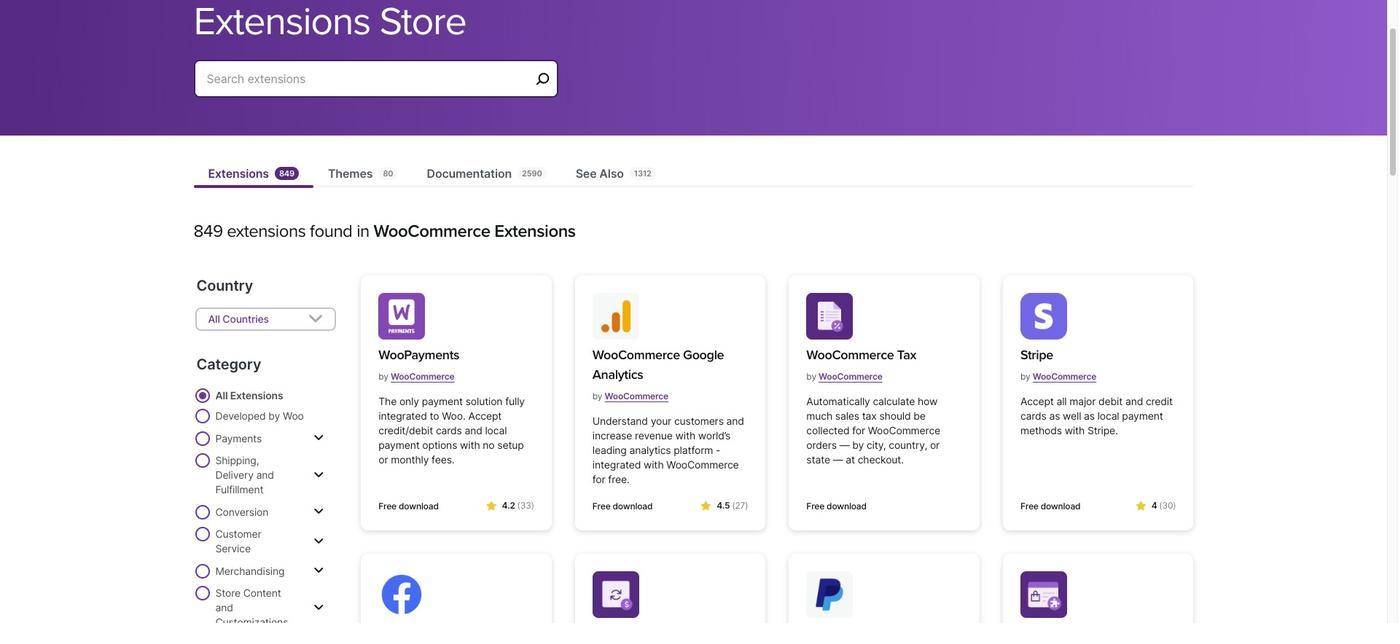 Task type: vqa. For each thing, say whether or not it's contained in the screenshot.


Task type: describe. For each thing, give the bounding box(es) containing it.
monthly
[[391, 453, 429, 466]]

by woocommerce for stripe
[[1021, 371, 1097, 382]]

woocommerce google analytics
[[593, 347, 724, 383]]

the
[[379, 395, 397, 408]]

by for stripe
[[1021, 371, 1031, 382]]

world's
[[698, 429, 731, 442]]

country,
[[889, 439, 928, 451]]

at
[[846, 453, 855, 466]]

849 extensions found in woocommerce extensions
[[194, 221, 576, 242]]

all
[[1057, 395, 1067, 408]]

customers
[[674, 415, 724, 427]]

free for woopayments
[[379, 501, 397, 512]]

store content and customizations
[[215, 587, 288, 623]]

tax
[[862, 410, 877, 422]]

collected
[[807, 424, 850, 437]]

integrated inside the only payment solution fully integrated to woo. accept credit/debit cards and local payment options with no setup or monthly fees.
[[379, 410, 427, 422]]

download for stripe
[[1041, 501, 1081, 512]]

and inside "accept all major debit and credit cards as well as local payment methods with stripe."
[[1126, 395, 1143, 408]]

show subcategories image for store content and customizations
[[314, 602, 324, 614]]

1 horizontal spatial payment
[[422, 395, 463, 408]]

no
[[483, 439, 495, 451]]

for inside understand your customers and increase revenue with world's leading analytics platform - integrated with woocommerce for free.
[[593, 473, 606, 486]]

stripe
[[1021, 347, 1053, 363]]

understand your customers and increase revenue with world's leading analytics platform - integrated with woocommerce for free.
[[593, 415, 744, 486]]

free download for woocommerce google analytics
[[593, 501, 653, 512]]

4.5
[[717, 500, 730, 511]]

-
[[716, 444, 720, 456]]

tax
[[897, 347, 916, 363]]

by inside the automatically calculate how much sales tax should be collected for woocommerce orders — by city, country, or state — at checkout.
[[853, 439, 864, 451]]

woocommerce link for woocommerce tax
[[819, 365, 883, 388]]

woocommerce down documentation
[[374, 221, 490, 242]]

platform
[[674, 444, 713, 456]]

by woocommerce for woocommerce tax
[[807, 371, 883, 382]]

free.
[[608, 473, 630, 486]]

woocommerce link for woocommerce google analytics
[[605, 385, 669, 408]]

by for woocommerce google analytics
[[593, 391, 602, 402]]

woocommerce inside the automatically calculate how much sales tax should be collected for woocommerce orders — by city, country, or state — at checkout.
[[868, 424, 941, 437]]

store
[[215, 587, 241, 599]]

or inside the only payment solution fully integrated to woo. accept credit/debit cards and local payment options with no setup or monthly fees.
[[379, 453, 388, 466]]

merchandising
[[215, 565, 285, 577]]

accept inside the only payment solution fully integrated to woo. accept credit/debit cards and local payment options with no setup or monthly fees.
[[468, 410, 502, 422]]

checkout.
[[858, 453, 904, 466]]

much
[[807, 410, 833, 422]]

extensions
[[227, 221, 306, 242]]

increase
[[593, 429, 632, 442]]

0 horizontal spatial payment
[[379, 439, 420, 451]]

service
[[215, 542, 251, 555]]

4.2
[[502, 500, 515, 511]]

woocommerce tax
[[807, 347, 916, 363]]

0 vertical spatial extensions
[[208, 166, 269, 181]]

state
[[807, 453, 830, 466]]

cards inside the only payment solution fully integrated to woo. accept credit/debit cards and local payment options with no setup or monthly fees.
[[436, 424, 462, 437]]

stripe.
[[1088, 424, 1118, 437]]

with up platform on the bottom
[[676, 429, 696, 442]]

only
[[399, 395, 419, 408]]

woopayments link
[[379, 346, 459, 365]]

Search extensions search field
[[207, 69, 530, 89]]

fulfillment
[[215, 483, 263, 496]]

woocommerce google analytics link
[[593, 346, 748, 385]]

understand
[[593, 415, 648, 427]]

by for woocommerce tax
[[807, 371, 817, 382]]

documentation
[[427, 166, 512, 181]]

and inside shipping, delivery and fulfillment
[[256, 469, 274, 481]]

( for woocommerce google analytics
[[732, 500, 735, 511]]

delivery
[[215, 469, 254, 481]]

local inside the only payment solution fully integrated to woo. accept credit/debit cards and local payment options with no setup or monthly fees.
[[485, 424, 507, 437]]

orders
[[807, 439, 837, 451]]

by for woopayments
[[379, 371, 388, 382]]

and inside understand your customers and increase revenue with world's leading analytics platform - integrated with woocommerce for free.
[[727, 415, 744, 427]]

4
[[1152, 500, 1157, 511]]

how
[[918, 395, 938, 408]]

80
[[383, 168, 393, 179]]

woocommerce inside understand your customers and increase revenue with world's leading analytics platform - integrated with woocommerce for free.
[[667, 459, 739, 471]]

developed by woo
[[215, 410, 304, 422]]

customer service
[[215, 528, 261, 555]]

all countries
[[208, 313, 269, 325]]

woopayments
[[379, 347, 459, 363]]

woocommerce down woocommerce tax link
[[819, 371, 883, 382]]

Filter countries field
[[195, 308, 336, 331]]

accept all major debit and credit cards as well as local payment methods with stripe.
[[1021, 395, 1173, 437]]

3 free download from the left
[[807, 501, 867, 512]]

setup
[[497, 439, 524, 451]]

and inside 'store content and customizations'
[[215, 601, 233, 614]]

solution
[[466, 395, 503, 408]]

1 as from the left
[[1049, 410, 1060, 422]]

credit
[[1146, 395, 1173, 408]]

show subcategories image for merchandising
[[314, 565, 324, 577]]

category
[[196, 356, 261, 373]]

by woocommerce for woocommerce google analytics
[[593, 391, 669, 402]]

all extensions
[[215, 389, 283, 402]]

options
[[422, 439, 457, 451]]

see also
[[576, 166, 624, 181]]

or inside the automatically calculate how much sales tax should be collected for woocommerce orders — by city, country, or state — at checkout.
[[930, 439, 940, 451]]

( for woopayments
[[517, 500, 520, 511]]

3 download from the left
[[827, 501, 867, 512]]

countries
[[223, 313, 269, 325]]

accept inside "accept all major debit and credit cards as well as local payment methods with stripe."
[[1021, 395, 1054, 408]]

major
[[1070, 395, 1096, 408]]

30
[[1163, 500, 1173, 511]]



Task type: locate. For each thing, give the bounding box(es) containing it.
0 vertical spatial or
[[930, 439, 940, 451]]

2 vertical spatial show subcategories image
[[314, 602, 324, 614]]

2 free download from the left
[[593, 501, 653, 512]]

by woocommerce
[[379, 371, 455, 382], [807, 371, 883, 382], [1021, 371, 1097, 382], [593, 391, 669, 402]]

or left monthly at the bottom left of page
[[379, 453, 388, 466]]

all left 'countries'
[[208, 313, 220, 325]]

) right 4.5
[[745, 500, 748, 511]]

1312
[[634, 168, 652, 179]]

1 vertical spatial extensions
[[495, 221, 576, 242]]

woocommerce link for stripe
[[1033, 365, 1097, 388]]

0 horizontal spatial )
[[531, 500, 534, 511]]

all
[[208, 313, 220, 325], [215, 389, 228, 402]]

should
[[880, 410, 911, 422]]

in
[[357, 221, 370, 242]]

all for all countries
[[208, 313, 220, 325]]

0 vertical spatial all
[[208, 313, 220, 325]]

woocommerce link for woopayments
[[391, 365, 455, 388]]

2 horizontal spatial (
[[1159, 500, 1163, 511]]

conversion
[[215, 506, 268, 518]]

0 horizontal spatial or
[[379, 453, 388, 466]]

27
[[735, 500, 745, 511]]

4 free from the left
[[1021, 501, 1039, 512]]

2 show subcategories image from the top
[[314, 536, 324, 547]]

2 ( from the left
[[732, 500, 735, 511]]

woocommerce link down analytics
[[605, 385, 669, 408]]

2 ) from the left
[[745, 500, 748, 511]]

2 as from the left
[[1084, 410, 1095, 422]]

by up at
[[853, 439, 864, 451]]

analytics
[[630, 444, 671, 456]]

free for woocommerce google analytics
[[593, 501, 611, 512]]

as down major
[[1084, 410, 1095, 422]]

2 free from the left
[[593, 501, 611, 512]]

4 free download from the left
[[1021, 501, 1081, 512]]

your
[[651, 415, 672, 427]]

show subcategories image
[[314, 506, 324, 518], [314, 536, 324, 547], [314, 602, 324, 614]]

) right 4
[[1173, 500, 1176, 511]]

free download for stripe
[[1021, 501, 1081, 512]]

) for woopayments
[[531, 500, 534, 511]]

1 vertical spatial —
[[833, 453, 843, 466]]

3 free from the left
[[807, 501, 825, 512]]

download for woopayments
[[399, 501, 439, 512]]

cards down the woo.
[[436, 424, 462, 437]]

849 up extensions
[[279, 168, 295, 179]]

as down all
[[1049, 410, 1060, 422]]

0 vertical spatial payment
[[422, 395, 463, 408]]

1 vertical spatial accept
[[468, 410, 502, 422]]

free for stripe
[[1021, 501, 1039, 512]]

1 vertical spatial show subcategories image
[[314, 469, 324, 481]]

1 show subcategories image from the top
[[314, 432, 324, 444]]

1 vertical spatial or
[[379, 453, 388, 466]]

extensions up developed by woo at the left of page
[[230, 389, 283, 402]]

0 horizontal spatial cards
[[436, 424, 462, 437]]

show subcategories image for payments
[[314, 432, 324, 444]]

fully
[[505, 395, 525, 408]]

content
[[243, 587, 281, 599]]

fees.
[[432, 453, 455, 466]]

— left at
[[833, 453, 843, 466]]

automatically
[[807, 395, 870, 408]]

0 horizontal spatial accept
[[468, 410, 502, 422]]

woocommerce link up all
[[1033, 365, 1097, 388]]

extensions up extensions
[[208, 166, 269, 181]]

849 for 849
[[279, 168, 295, 179]]

for
[[852, 424, 865, 437], [593, 473, 606, 486]]

cards inside "accept all major debit and credit cards as well as local payment methods with stripe."
[[1021, 410, 1047, 422]]

woocommerce link down woopayments
[[391, 365, 455, 388]]

by up the automatically
[[807, 371, 817, 382]]

show subcategories image for conversion
[[314, 506, 324, 518]]

by up the
[[379, 371, 388, 382]]

4.5 ( 27 )
[[717, 500, 748, 511]]

customer
[[215, 528, 261, 540]]

with
[[1065, 424, 1085, 437], [676, 429, 696, 442], [460, 439, 480, 451], [644, 459, 664, 471]]

1 horizontal spatial integrated
[[593, 459, 641, 471]]

local up no
[[485, 424, 507, 437]]

) for stripe
[[1173, 500, 1176, 511]]

local inside "accept all major debit and credit cards as well as local payment methods with stripe."
[[1098, 410, 1120, 422]]

or right "country,"
[[930, 439, 940, 451]]

with inside "accept all major debit and credit cards as well as local payment methods with stripe."
[[1065, 424, 1085, 437]]

show subcategories image for shipping, delivery and fulfillment
[[314, 469, 324, 481]]

woo.
[[442, 410, 466, 422]]

1 horizontal spatial cards
[[1021, 410, 1047, 422]]

shipping,
[[215, 454, 259, 467]]

payment inside "accept all major debit and credit cards as well as local payment methods with stripe."
[[1122, 410, 1163, 422]]

well
[[1063, 410, 1081, 422]]

by woocommerce up the automatically
[[807, 371, 883, 382]]

by woocommerce down stripe link at right bottom
[[1021, 371, 1097, 382]]

2 vertical spatial show subcategories image
[[314, 565, 324, 577]]

all for all extensions
[[215, 389, 228, 402]]

with down well
[[1065, 424, 1085, 437]]

1 horizontal spatial 849
[[279, 168, 295, 179]]

1 vertical spatial cards
[[436, 424, 462, 437]]

integrated
[[379, 410, 427, 422], [593, 459, 641, 471]]

integrated up free.
[[593, 459, 641, 471]]

woocommerce down "woopayments" link
[[391, 371, 455, 382]]

0 vertical spatial integrated
[[379, 410, 427, 422]]

1 horizontal spatial local
[[1098, 410, 1120, 422]]

2 horizontal spatial payment
[[1122, 410, 1163, 422]]

found
[[310, 221, 352, 242]]

woocommerce inside woocommerce google analytics
[[593, 347, 680, 363]]

—
[[840, 439, 850, 451], [833, 453, 843, 466]]

1 horizontal spatial or
[[930, 439, 940, 451]]

1 horizontal spatial (
[[732, 500, 735, 511]]

0 vertical spatial show subcategories image
[[314, 432, 324, 444]]

automatically calculate how much sales tax should be collected for woocommerce orders — by city, country, or state — at checkout.
[[807, 395, 941, 466]]

849 for 849 extensions found in woocommerce extensions
[[194, 221, 223, 242]]

cards up methods
[[1021, 410, 1047, 422]]

) for woocommerce google analytics
[[745, 500, 748, 511]]

3 ( from the left
[[1159, 500, 1163, 511]]

849
[[279, 168, 295, 179], [194, 221, 223, 242]]

with inside the only payment solution fully integrated to woo. accept credit/debit cards and local payment options with no setup or monthly fees.
[[460, 439, 480, 451]]

1 vertical spatial for
[[593, 473, 606, 486]]

0 vertical spatial —
[[840, 439, 850, 451]]

for inside the automatically calculate how much sales tax should be collected for woocommerce orders — by city, country, or state — at checkout.
[[852, 424, 865, 437]]

and up world's
[[727, 415, 744, 427]]

all up 'developed'
[[215, 389, 228, 402]]

— up at
[[840, 439, 850, 451]]

debit
[[1099, 395, 1123, 408]]

by woocommerce down analytics
[[593, 391, 669, 402]]

1 free download from the left
[[379, 501, 439, 512]]

woocommerce link
[[391, 365, 455, 388], [819, 365, 883, 388], [1033, 365, 1097, 388], [605, 385, 669, 408]]

integrated up credit/debit
[[379, 410, 427, 422]]

0 vertical spatial 849
[[279, 168, 295, 179]]

developed
[[215, 410, 266, 422]]

the only payment solution fully integrated to woo. accept credit/debit cards and local payment options with no setup or monthly fees.
[[379, 395, 525, 466]]

credit/debit
[[379, 424, 433, 437]]

woocommerce down platform on the bottom
[[667, 459, 739, 471]]

)
[[531, 500, 534, 511], [745, 500, 748, 511], [1173, 500, 1176, 511]]

1 horizontal spatial for
[[852, 424, 865, 437]]

payments
[[215, 432, 262, 444]]

for left free.
[[593, 473, 606, 486]]

accept down solution
[[468, 410, 502, 422]]

4 ( 30 )
[[1152, 500, 1176, 511]]

show subcategories image for customer service
[[314, 536, 324, 547]]

leading
[[593, 444, 627, 456]]

None search field
[[194, 60, 558, 115]]

free download for woopayments
[[379, 501, 439, 512]]

1 download from the left
[[399, 501, 439, 512]]

extensions down 2590
[[495, 221, 576, 242]]

accept
[[1021, 395, 1054, 408], [468, 410, 502, 422]]

( for stripe
[[1159, 500, 1163, 511]]

by
[[379, 371, 388, 382], [807, 371, 817, 382], [1021, 371, 1031, 382], [593, 391, 602, 402], [269, 410, 280, 422], [853, 439, 864, 451]]

analytics
[[593, 367, 643, 383]]

sales
[[835, 410, 860, 422]]

( right 4.2
[[517, 500, 520, 511]]

woocommerce down stripe link at right bottom
[[1033, 371, 1097, 382]]

2 download from the left
[[613, 501, 653, 512]]

woo
[[283, 410, 304, 422]]

country
[[196, 277, 253, 295]]

and down store at the left bottom of page
[[215, 601, 233, 614]]

payment up the to
[[422, 395, 463, 408]]

for down tax
[[852, 424, 865, 437]]

themes
[[328, 166, 373, 181]]

and up fulfillment
[[256, 469, 274, 481]]

and right debit
[[1126, 395, 1143, 408]]

download
[[399, 501, 439, 512], [613, 501, 653, 512], [827, 501, 867, 512], [1041, 501, 1081, 512]]

0 vertical spatial accept
[[1021, 395, 1054, 408]]

1 vertical spatial 849
[[194, 221, 223, 242]]

free
[[379, 501, 397, 512], [593, 501, 611, 512], [807, 501, 825, 512], [1021, 501, 1039, 512]]

and inside the only payment solution fully integrated to woo. accept credit/debit cards and local payment options with no setup or monthly fees.
[[465, 424, 482, 437]]

0 horizontal spatial 849
[[194, 221, 223, 242]]

1 vertical spatial show subcategories image
[[314, 536, 324, 547]]

woocommerce up analytics
[[593, 347, 680, 363]]

( right 4
[[1159, 500, 1163, 511]]

1 ) from the left
[[531, 500, 534, 511]]

see
[[576, 166, 597, 181]]

city,
[[867, 439, 886, 451]]

33
[[520, 500, 531, 511]]

also
[[599, 166, 624, 181]]

( right 4.5
[[732, 500, 735, 511]]

2 vertical spatial payment
[[379, 439, 420, 451]]

0 horizontal spatial for
[[593, 473, 606, 486]]

1 vertical spatial all
[[215, 389, 228, 402]]

0 horizontal spatial as
[[1049, 410, 1060, 422]]

download for woocommerce google analytics
[[613, 501, 653, 512]]

0 vertical spatial for
[[852, 424, 865, 437]]

(
[[517, 500, 520, 511], [732, 500, 735, 511], [1159, 500, 1163, 511]]

local down debit
[[1098, 410, 1120, 422]]

revenue
[[635, 429, 673, 442]]

0 vertical spatial cards
[[1021, 410, 1047, 422]]

with down analytics
[[644, 459, 664, 471]]

as
[[1049, 410, 1060, 422], [1084, 410, 1095, 422]]

accept left all
[[1021, 395, 1054, 408]]

1 vertical spatial payment
[[1122, 410, 1163, 422]]

1 ( from the left
[[517, 500, 520, 511]]

customizations
[[215, 616, 288, 623]]

3 ) from the left
[[1173, 500, 1176, 511]]

by down stripe
[[1021, 371, 1031, 382]]

integrated inside understand your customers and increase revenue with world's leading analytics platform - integrated with woocommerce for free.
[[593, 459, 641, 471]]

0 horizontal spatial (
[[517, 500, 520, 511]]

849 up country
[[194, 221, 223, 242]]

methods
[[1021, 424, 1062, 437]]

2 horizontal spatial )
[[1173, 500, 1176, 511]]

by left "woo"
[[269, 410, 280, 422]]

payment
[[422, 395, 463, 408], [1122, 410, 1163, 422], [379, 439, 420, 451]]

4.2 ( 33 )
[[502, 500, 534, 511]]

2 show subcategories image from the top
[[314, 469, 324, 481]]

woocommerce up the automatically
[[807, 347, 894, 363]]

1 horizontal spatial accept
[[1021, 395, 1054, 408]]

0 horizontal spatial local
[[485, 424, 507, 437]]

and
[[1126, 395, 1143, 408], [727, 415, 744, 427], [465, 424, 482, 437], [256, 469, 274, 481], [215, 601, 233, 614]]

woocommerce up "country,"
[[868, 424, 941, 437]]

by woocommerce for woopayments
[[379, 371, 455, 382]]

) right 4.2
[[531, 500, 534, 511]]

2 vertical spatial extensions
[[230, 389, 283, 402]]

4 download from the left
[[1041, 501, 1081, 512]]

shipping, delivery and fulfillment
[[215, 454, 274, 496]]

0 vertical spatial local
[[1098, 410, 1120, 422]]

to
[[430, 410, 439, 422]]

extensions
[[208, 166, 269, 181], [495, 221, 576, 242], [230, 389, 283, 402]]

woocommerce link down the woocommerce tax
[[819, 365, 883, 388]]

0 vertical spatial show subcategories image
[[314, 506, 324, 518]]

1 horizontal spatial )
[[745, 500, 748, 511]]

0 horizontal spatial integrated
[[379, 410, 427, 422]]

1 vertical spatial local
[[485, 424, 507, 437]]

2590
[[522, 168, 542, 179]]

with left no
[[460, 439, 480, 451]]

and down the woo.
[[465, 424, 482, 437]]

woocommerce down analytics
[[605, 391, 669, 402]]

free download
[[379, 501, 439, 512], [593, 501, 653, 512], [807, 501, 867, 512], [1021, 501, 1081, 512]]

google
[[683, 347, 724, 363]]

payment down credit
[[1122, 410, 1163, 422]]

stripe link
[[1021, 346, 1097, 365]]

show subcategories image
[[314, 432, 324, 444], [314, 469, 324, 481], [314, 565, 324, 577]]

angle down image
[[308, 311, 323, 328]]

calculate
[[873, 395, 915, 408]]

1 vertical spatial integrated
[[593, 459, 641, 471]]

3 show subcategories image from the top
[[314, 602, 324, 614]]

payment down credit/debit
[[379, 439, 420, 451]]

1 free from the left
[[379, 501, 397, 512]]

1 show subcategories image from the top
[[314, 506, 324, 518]]

be
[[914, 410, 926, 422]]

by down analytics
[[593, 391, 602, 402]]

3 show subcategories image from the top
[[314, 565, 324, 577]]

by woocommerce down "woopayments" link
[[379, 371, 455, 382]]

woocommerce tax link
[[807, 346, 916, 365]]

all inside field
[[208, 313, 220, 325]]

1 horizontal spatial as
[[1084, 410, 1095, 422]]



